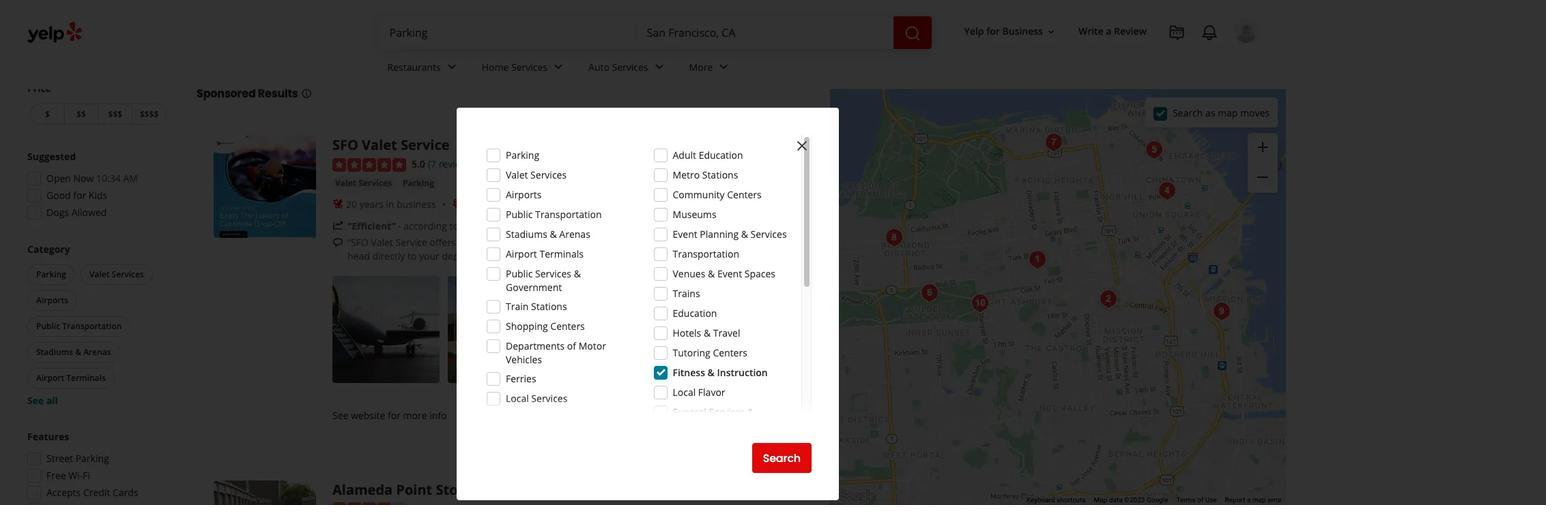 Task type: locate. For each thing, give the bounding box(es) containing it.
shopping centers
[[506, 320, 585, 333]]

google
[[1147, 497, 1169, 505]]

search inside button
[[763, 451, 801, 467]]

0 horizontal spatial 16 info v2 image
[[301, 88, 312, 99]]

5 star rating image
[[333, 158, 406, 172]]

more link
[[719, 250, 744, 263]]

good for kids
[[46, 189, 107, 202]]

stadiums inside search dialog
[[506, 228, 548, 241]]

kezar parking lot image
[[967, 290, 994, 318]]

of inside departments of motor vehicles
[[567, 340, 576, 353]]

service down "efficient" - according to 1 user
[[396, 236, 427, 249]]

category
[[27, 243, 70, 256]]

reviews)
[[439, 158, 475, 171]]

24 chevron down v2 image for restaurants
[[444, 59, 460, 75]]

1 horizontal spatial public transportation
[[506, 208, 602, 221]]

a
[[1106, 25, 1112, 38], [1247, 497, 1251, 505]]

in
[[386, 198, 394, 211], [717, 236, 725, 249]]

1 horizontal spatial airport terminals
[[506, 248, 584, 261]]

instruction
[[717, 367, 768, 380]]

see portfolio
[[704, 323, 761, 336]]

0 vertical spatial centers
[[727, 188, 762, 201]]

1 vertical spatial for
[[73, 189, 86, 202]]

credit
[[83, 487, 110, 500]]

yelp
[[965, 25, 984, 38]]

see inside see portfolio link
[[704, 323, 720, 336]]

2 horizontal spatial see
[[704, 323, 720, 336]]

valet services up family-owned & operated on the top of page
[[506, 169, 567, 182]]

service up 5.0 "link"
[[401, 136, 450, 154]]

1 vertical spatial service
[[396, 236, 427, 249]]

map right the as
[[1218, 106, 1238, 119]]

public up government
[[506, 268, 533, 281]]

airports right family-
[[506, 188, 542, 201]]

stations up shopping centers in the left of the page
[[531, 300, 567, 313]]

0 vertical spatial 16 info v2 image
[[792, 57, 803, 67]]

"sfo valet service offers curbside valet parking at sfo international airport. check-in online, then head directly to your departing terminal. an sfo valet service representative will…"
[[348, 236, 780, 263]]

0 horizontal spatial airports
[[36, 295, 68, 307]]

of left motor on the bottom left of the page
[[567, 340, 576, 353]]

arenas down operated
[[559, 228, 591, 241]]

for for business
[[987, 25, 1000, 38]]

0 horizontal spatial stations
[[531, 300, 567, 313]]

2 horizontal spatial for
[[987, 25, 1000, 38]]

24 chevron down v2 image right more
[[716, 59, 732, 75]]

search dialog
[[0, 0, 1547, 506]]

24 chevron down v2 image left sort:
[[651, 59, 668, 75]]

centers up event planning & services
[[727, 188, 762, 201]]

0 vertical spatial event
[[673, 228, 698, 241]]

None search field
[[379, 16, 935, 49]]

0 horizontal spatial a
[[1106, 25, 1112, 38]]

1 horizontal spatial stadiums & arenas
[[506, 228, 591, 241]]

stations up 'community centers'
[[702, 169, 738, 182]]

1 horizontal spatial map
[[1253, 497, 1266, 505]]

1 horizontal spatial stadiums
[[506, 228, 548, 241]]

& right owned
[[531, 198, 538, 211]]

0 vertical spatial see
[[704, 323, 720, 336]]

stadiums up an at the left
[[506, 228, 548, 241]]

wi-
[[68, 470, 83, 483]]

1 vertical spatial transportation
[[673, 248, 740, 261]]

0 horizontal spatial valet services
[[89, 269, 144, 281]]

for right the website on the left of the page
[[388, 409, 401, 422]]

in up more link
[[717, 236, 725, 249]]

valet up 5 star rating image
[[362, 136, 397, 154]]

see left the website on the left of the page
[[333, 409, 349, 422]]

0 horizontal spatial terminals
[[66, 373, 106, 384]]

valet up the public transportation button
[[89, 269, 110, 281]]

1 24 chevron down v2 image from the left
[[444, 59, 460, 75]]

0 vertical spatial in
[[386, 198, 394, 211]]

$$$$
[[140, 109, 159, 120]]

map
[[1218, 106, 1238, 119], [1253, 497, 1266, 505]]

& down the public transportation button
[[75, 347, 81, 358]]

valet services inside group
[[89, 269, 144, 281]]

stadiums & arenas down the public transportation button
[[36, 347, 111, 358]]

projects image
[[1169, 25, 1185, 41]]

of left use
[[1198, 497, 1204, 505]]

0 vertical spatial airport
[[506, 248, 537, 261]]

1 vertical spatial search
[[763, 451, 801, 467]]

parking down 5.0 in the top of the page
[[403, 177, 434, 189]]

airport up public services & government
[[506, 248, 537, 261]]

airport terminals inside button
[[36, 373, 106, 384]]

1 vertical spatial see
[[27, 395, 44, 408]]

0 horizontal spatial stadiums
[[36, 347, 73, 358]]

arenas down the public transportation button
[[83, 347, 111, 358]]

transportation up at at left top
[[535, 208, 602, 221]]

1 vertical spatial arenas
[[83, 347, 111, 358]]

view
[[701, 408, 727, 423]]

san
[[398, 48, 430, 71]]

local for local flavor
[[673, 386, 696, 399]]

public down airports button on the left bottom of page
[[36, 321, 60, 333]]

a for write
[[1106, 25, 1112, 38]]

1 vertical spatial airport terminals
[[36, 373, 106, 384]]

airport terminals down stadiums & arenas 'button'
[[36, 373, 106, 384]]

0 vertical spatial stadiums & arenas
[[506, 228, 591, 241]]

1 horizontal spatial terminals
[[540, 248, 584, 261]]

0 horizontal spatial 24 chevron down v2 image
[[651, 59, 668, 75]]

geary mall garage image
[[881, 225, 908, 252]]

search down website
[[763, 451, 801, 467]]

1 horizontal spatial stations
[[702, 169, 738, 182]]

1 vertical spatial event
[[718, 268, 742, 281]]

1 horizontal spatial see
[[333, 409, 349, 422]]

terminals up public services & government
[[540, 248, 584, 261]]

airport up all on the bottom left of the page
[[36, 373, 64, 384]]

24 chevron down v2 image
[[444, 59, 460, 75], [550, 59, 567, 75]]

stadiums & arenas inside search dialog
[[506, 228, 591, 241]]

$$$
[[108, 109, 122, 120]]

local down ferries
[[506, 393, 529, 406]]

services inside group
[[112, 269, 144, 281]]

user actions element
[[954, 17, 1278, 101]]

2 horizontal spatial sfo
[[570, 236, 588, 249]]

airport
[[506, 248, 537, 261], [36, 373, 64, 384]]

zoom out image
[[1255, 169, 1271, 186]]

write
[[1079, 25, 1104, 38]]

transportation down "planning"
[[673, 248, 740, 261]]

transportation
[[535, 208, 602, 221], [673, 248, 740, 261], [62, 321, 122, 333]]

0 vertical spatial for
[[987, 25, 1000, 38]]

0 vertical spatial terminals
[[540, 248, 584, 261]]

metro stations
[[673, 169, 738, 182]]

service
[[401, 136, 450, 154], [396, 236, 427, 249], [590, 250, 621, 263]]

transportation up stadiums & arenas 'button'
[[62, 321, 122, 333]]

arenas inside 'button'
[[83, 347, 111, 358]]

2 vertical spatial transportation
[[62, 321, 122, 333]]

0 horizontal spatial more
[[403, 409, 427, 422]]

1 horizontal spatial valet services button
[[333, 177, 395, 190]]

0 horizontal spatial event
[[673, 228, 698, 241]]

parking up fi
[[76, 453, 109, 466]]

20
[[346, 198, 357, 211]]

parking
[[523, 236, 557, 249]]

24 chevron down v2 image inside more link
[[716, 59, 732, 75]]

parking link
[[400, 177, 437, 190]]

dogs
[[46, 206, 69, 219]]

1 vertical spatial map
[[1253, 497, 1266, 505]]

1 horizontal spatial airports
[[506, 188, 542, 201]]

stadiums & arenas up an at the left
[[506, 228, 591, 241]]

& left travel
[[704, 327, 711, 340]]

1 horizontal spatial a
[[1247, 497, 1251, 505]]

travel
[[713, 327, 741, 340]]

keyboard shortcuts button
[[1027, 496, 1086, 506]]

sfo right at at left top
[[570, 236, 588, 249]]

valet services link
[[333, 177, 395, 190]]

see for see website for more info
[[333, 409, 349, 422]]

to left 1
[[450, 220, 459, 233]]

1 vertical spatial airport
[[36, 373, 64, 384]]

public transportation up stadiums & arenas 'button'
[[36, 321, 122, 333]]

best
[[250, 48, 285, 71]]

1 horizontal spatial 24 chevron down v2 image
[[550, 59, 567, 75]]

1 horizontal spatial arenas
[[559, 228, 591, 241]]

stadiums up airport terminals button
[[36, 347, 73, 358]]

public up the valet
[[506, 208, 533, 221]]

1 horizontal spatial 24 chevron down v2 image
[[716, 59, 732, 75]]

group containing category
[[25, 243, 169, 408]]

0 vertical spatial stations
[[702, 169, 738, 182]]

centers for shopping centers
[[551, 320, 585, 333]]

24 chevron down v2 image inside restaurants link
[[444, 59, 460, 75]]

public
[[506, 208, 533, 221], [506, 268, 533, 281], [36, 321, 60, 333]]

16 family owned v2 image
[[453, 199, 464, 210]]

2 vertical spatial centers
[[713, 347, 748, 360]]

2 24 chevron down v2 image from the left
[[716, 59, 732, 75]]

& right view
[[748, 406, 755, 419]]

local down fitness
[[673, 386, 696, 399]]

16 info v2 image
[[792, 57, 803, 67], [301, 88, 312, 99]]

more left info
[[403, 409, 427, 422]]

a inside write a review link
[[1106, 25, 1112, 38]]

1 vertical spatial a
[[1247, 497, 1251, 505]]

2 24 chevron down v2 image from the left
[[550, 59, 567, 75]]

0 horizontal spatial search
[[763, 451, 801, 467]]

in right years
[[386, 198, 394, 211]]

venues & event spaces
[[673, 268, 776, 281]]

moves
[[1241, 106, 1270, 119]]

open now 10:34 am
[[46, 172, 138, 185]]

&
[[531, 198, 538, 211], [550, 228, 557, 241], [741, 228, 748, 241], [574, 268, 581, 281], [708, 268, 715, 281], [704, 327, 711, 340], [75, 347, 81, 358], [708, 367, 715, 380], [748, 406, 755, 419]]

for inside yelp for business button
[[987, 25, 1000, 38]]

1 vertical spatial in
[[717, 236, 725, 249]]

family-owned & operated
[[466, 198, 581, 211]]

for inside group
[[73, 189, 86, 202]]

0 vertical spatial airports
[[506, 188, 542, 201]]

2 vertical spatial sfo
[[545, 250, 562, 263]]

in inside "sfo valet service offers curbside valet parking at sfo international airport. check-in online, then head directly to your departing terminal. an sfo valet service representative will…"
[[717, 236, 725, 249]]

5.0
[[412, 158, 425, 171]]

at
[[559, 236, 568, 249]]

1 vertical spatial public transportation
[[36, 321, 122, 333]]

hotels
[[673, 327, 702, 340]]

offers
[[430, 236, 456, 249]]

error
[[1268, 497, 1282, 505]]

0 horizontal spatial see
[[27, 395, 44, 408]]

see up tutoring centers
[[704, 323, 720, 336]]

parking button down category
[[27, 265, 75, 285]]

open
[[46, 172, 71, 185]]

valet up owned
[[506, 169, 528, 182]]

stadiums & arenas button
[[27, 343, 120, 363]]

allowed
[[71, 206, 107, 219]]

of for terms
[[1198, 497, 1204, 505]]

0 vertical spatial search
[[1173, 106, 1203, 119]]

street
[[46, 453, 73, 466]]

parking up family-owned & operated on the top of page
[[506, 149, 540, 162]]

airports button
[[27, 291, 77, 311]]

group containing features
[[23, 431, 169, 506]]

tutoring
[[673, 347, 711, 360]]

sfo down at at left top
[[545, 250, 562, 263]]

2 vertical spatial public
[[36, 321, 60, 333]]

event down more link
[[718, 268, 742, 281]]

for up dogs allowed
[[73, 189, 86, 202]]

0 horizontal spatial transportation
[[62, 321, 122, 333]]

1 horizontal spatial local
[[673, 386, 696, 399]]

centers up departments of motor vehicles
[[551, 320, 585, 333]]

1 horizontal spatial for
[[388, 409, 401, 422]]

24 chevron down v2 image left auto
[[550, 59, 567, 75]]

& down "sfo valet service offers curbside valet parking at sfo international airport. check-in online, then head directly to your departing terminal. an sfo valet service representative will…"
[[574, 268, 581, 281]]

for right yelp on the right top of page
[[987, 25, 1000, 38]]

to left your
[[408, 250, 417, 263]]

valet inside group
[[89, 269, 110, 281]]

map region
[[718, 38, 1417, 506]]

stadiums & arenas
[[506, 228, 591, 241], [36, 347, 111, 358]]

alamo square parking image
[[1024, 247, 1052, 274]]

2 vertical spatial see
[[333, 409, 349, 422]]

public transportation up at at left top
[[506, 208, 602, 221]]

head
[[348, 250, 370, 263]]

valet services up the public transportation button
[[89, 269, 144, 281]]

more down online,
[[719, 250, 744, 263]]

map left 'error'
[[1253, 497, 1266, 505]]

0 horizontal spatial valet services button
[[81, 265, 153, 285]]

service down the international
[[590, 250, 621, 263]]

3.8 star rating image
[[333, 503, 406, 506]]

dogs allowed
[[46, 206, 107, 219]]

a right the "report"
[[1247, 497, 1251, 505]]

(7 reviews) link
[[428, 156, 475, 171]]

map for error
[[1253, 497, 1266, 505]]

california
[[520, 48, 601, 71]]

0 vertical spatial a
[[1106, 25, 1112, 38]]

1 vertical spatial to
[[408, 250, 417, 263]]

public transportation inside search dialog
[[506, 208, 602, 221]]

24 chevron down v2 image
[[651, 59, 668, 75], [716, 59, 732, 75]]

for
[[987, 25, 1000, 38], [73, 189, 86, 202], [388, 409, 401, 422]]

24 chevron down v2 image for more
[[716, 59, 732, 75]]

0 horizontal spatial public transportation
[[36, 321, 122, 333]]

notifications image
[[1202, 25, 1218, 41]]

of
[[567, 340, 576, 353], [1198, 497, 1204, 505]]

0 vertical spatial public transportation
[[506, 208, 602, 221]]

departments of motor vehicles
[[506, 340, 606, 367]]

0 horizontal spatial map
[[1218, 106, 1238, 119]]

1 vertical spatial public
[[506, 268, 533, 281]]

service for "sfo valet service offers curbside valet parking at sfo international airport. check-in online, then head directly to your departing terminal. an sfo valet service representative will…"
[[396, 236, 427, 249]]

0 horizontal spatial airport
[[36, 373, 64, 384]]

terminals down stadiums & arenas 'button'
[[66, 373, 106, 384]]

10:34
[[96, 172, 121, 185]]

event down the museums
[[673, 228, 698, 241]]

of for departments
[[567, 340, 576, 353]]

& up flavor
[[708, 367, 715, 380]]

0 horizontal spatial stadiums & arenas
[[36, 347, 111, 358]]

& inside 'button'
[[75, 347, 81, 358]]

sfo valet service link
[[333, 136, 450, 154]]

0 horizontal spatial arenas
[[83, 347, 111, 358]]

price
[[27, 82, 51, 95]]

airport terminals button
[[27, 369, 115, 389]]

see inside group
[[27, 395, 44, 408]]

parking button
[[400, 177, 437, 190], [27, 265, 75, 285]]

16 trending v2 image
[[333, 221, 343, 232]]

venues
[[673, 268, 706, 281]]

0 vertical spatial sfo
[[333, 136, 358, 154]]

airport terminals up public services & government
[[506, 248, 584, 261]]

-
[[398, 220, 401, 233]]

0 horizontal spatial for
[[73, 189, 86, 202]]

1 vertical spatial centers
[[551, 320, 585, 333]]

valet up 20
[[335, 177, 356, 189]]

website
[[729, 408, 773, 423]]

1 vertical spatial 16 info v2 image
[[301, 88, 312, 99]]

to inside "sfo valet service offers curbside valet parking at sfo international airport. check-in online, then head directly to your departing terminal. an sfo valet service representative will…"
[[408, 250, 417, 263]]

valet services down 5 star rating image
[[335, 177, 392, 189]]

terms
[[1177, 497, 1196, 505]]

centers down travel
[[713, 347, 748, 360]]

sfo up 5 star rating image
[[333, 136, 358, 154]]

0 horizontal spatial airport terminals
[[36, 373, 106, 384]]

public transportation button
[[27, 317, 131, 337]]

check-
[[687, 236, 717, 249]]

group containing suggested
[[23, 150, 169, 224]]

0 vertical spatial airport terminals
[[506, 248, 584, 261]]

education up hotels
[[673, 307, 717, 320]]

1 horizontal spatial transportation
[[535, 208, 602, 221]]

24 chevron down v2 image right restaurants
[[444, 59, 460, 75]]

a right write
[[1106, 25, 1112, 38]]

map for moves
[[1218, 106, 1238, 119]]

see left all on the bottom left of the page
[[27, 395, 44, 408]]

services
[[511, 60, 548, 73], [612, 60, 648, 73], [531, 169, 567, 182], [359, 177, 392, 189], [751, 228, 787, 241], [535, 268, 572, 281], [112, 269, 144, 281], [531, 393, 568, 406], [709, 406, 745, 419]]

airport terminals inside search dialog
[[506, 248, 584, 261]]

search image
[[904, 25, 921, 41]]

1 vertical spatial stadiums
[[36, 347, 73, 358]]

1 24 chevron down v2 image from the left
[[651, 59, 668, 75]]

0 horizontal spatial parking button
[[27, 265, 75, 285]]

years
[[360, 198, 384, 211]]

24 chevron down v2 image inside auto services link
[[651, 59, 668, 75]]

more
[[719, 250, 744, 263], [403, 409, 427, 422]]

0 horizontal spatial 24 chevron down v2 image
[[444, 59, 460, 75]]

valet services button up the public transportation button
[[81, 265, 153, 285]]

write a review link
[[1073, 19, 1153, 44]]

portfolio
[[722, 323, 761, 336]]

data
[[1110, 497, 1123, 505]]

francisco,
[[433, 48, 517, 71]]

0 horizontal spatial of
[[567, 340, 576, 353]]

& down will…"
[[708, 268, 715, 281]]

education
[[699, 149, 743, 162], [673, 307, 717, 320]]

1 horizontal spatial 16 info v2 image
[[792, 57, 803, 67]]

elif parking image
[[1095, 286, 1123, 313]]

education up metro stations
[[699, 149, 743, 162]]

hotels & travel
[[673, 327, 741, 340]]

24 chevron down v2 image inside home services link
[[550, 59, 567, 75]]

search left the as
[[1173, 106, 1203, 119]]

airports up the public transportation button
[[36, 295, 68, 307]]

1 horizontal spatial search
[[1173, 106, 1203, 119]]

1 horizontal spatial of
[[1198, 497, 1204, 505]]

features
[[27, 431, 69, 444]]

group
[[1248, 133, 1278, 193], [23, 150, 169, 224], [25, 243, 169, 408], [23, 431, 169, 506]]

0 vertical spatial of
[[567, 340, 576, 353]]

suggested
[[27, 150, 76, 163]]

1 vertical spatial terminals
[[66, 373, 106, 384]]

search for search as map moves
[[1173, 106, 1203, 119]]

parking button down 5.0 in the top of the page
[[400, 177, 437, 190]]

valet services button down 5 star rating image
[[333, 177, 395, 190]]

1 vertical spatial stations
[[531, 300, 567, 313]]



Task type: describe. For each thing, give the bounding box(es) containing it.
report a map error
[[1225, 497, 1282, 505]]

your
[[419, 250, 440, 263]]

more link
[[678, 49, 743, 89]]

airport.
[[650, 236, 684, 249]]

services inside funeral services & cemeteries
[[709, 406, 745, 419]]

shortcuts
[[1057, 497, 1086, 505]]

1
[[461, 220, 467, 233]]

cards
[[113, 487, 138, 500]]

see for see portfolio
[[704, 323, 720, 336]]

user
[[469, 220, 489, 233]]

trains
[[673, 287, 700, 300]]

free
[[46, 470, 66, 483]]

1 horizontal spatial parking button
[[400, 177, 437, 190]]

terms of use link
[[1177, 497, 1217, 505]]

$$
[[77, 109, 86, 120]]

write a review
[[1079, 25, 1147, 38]]

terminals inside search dialog
[[540, 248, 584, 261]]

then
[[760, 236, 780, 249]]

am
[[123, 172, 138, 185]]

valet inside search dialog
[[506, 169, 528, 182]]

directly
[[372, 250, 405, 263]]

see for see all
[[27, 395, 44, 408]]

0 vertical spatial public
[[506, 208, 533, 221]]

service for sfo valet service
[[401, 136, 450, 154]]

lombard street garage image
[[1041, 129, 1068, 156]]

keyboard
[[1027, 497, 1055, 505]]

accepts credit cards
[[46, 487, 138, 500]]

services inside public services & government
[[535, 268, 572, 281]]

stadiums & arenas inside stadiums & arenas 'button'
[[36, 347, 111, 358]]

valet up directly
[[371, 236, 393, 249]]

see website for more info
[[333, 409, 447, 422]]

©2023
[[1125, 497, 1145, 505]]

airport inside search dialog
[[506, 248, 537, 261]]

airports inside button
[[36, 295, 68, 307]]

good
[[46, 189, 71, 202]]

flavor
[[698, 386, 726, 399]]

now
[[73, 172, 94, 185]]

results
[[258, 86, 298, 102]]

$$ button
[[64, 104, 98, 125]]

stations for train stations
[[531, 300, 567, 313]]

16 years in business v2 image
[[333, 199, 343, 210]]

(7
[[428, 158, 436, 171]]

1 horizontal spatial valet services
[[335, 177, 392, 189]]

16 chevron down v2 image
[[1046, 26, 1057, 37]]

business
[[397, 198, 436, 211]]

local for local services
[[506, 393, 529, 406]]

business categories element
[[377, 49, 1259, 89]]

price group
[[27, 82, 169, 128]]

owned
[[498, 198, 528, 211]]

point
[[396, 481, 432, 500]]

free wi-fi
[[46, 470, 90, 483]]

0 horizontal spatial sfo
[[333, 136, 358, 154]]

report
[[1225, 497, 1246, 505]]

storage
[[436, 481, 488, 500]]

terms of use
[[1177, 497, 1217, 505]]

representative
[[624, 250, 688, 263]]

0 horizontal spatial in
[[386, 198, 394, 211]]

& left at at left top
[[550, 228, 557, 241]]

0 vertical spatial valet services button
[[333, 177, 395, 190]]

public inside public services & government
[[506, 268, 533, 281]]

1 vertical spatial valet services button
[[81, 265, 153, 285]]

sort:
[[677, 55, 698, 68]]

2 horizontal spatial transportation
[[673, 248, 740, 261]]

more
[[689, 60, 713, 73]]

a for report
[[1247, 497, 1251, 505]]

airports inside search dialog
[[506, 188, 542, 201]]

public transportation inside button
[[36, 321, 122, 333]]

close image
[[794, 138, 811, 154]]

24 chevron down v2 image for auto services
[[651, 59, 668, 75]]

sponsored results
[[197, 86, 298, 102]]

parking down category
[[36, 269, 66, 281]]

2 vertical spatial for
[[388, 409, 401, 422]]

& inside funeral services & cemeteries
[[748, 406, 755, 419]]

0 vertical spatial education
[[699, 149, 743, 162]]

valet services inside search dialog
[[506, 169, 567, 182]]

terminals inside button
[[66, 373, 106, 384]]

vehicles
[[506, 354, 542, 367]]

1 vertical spatial education
[[673, 307, 717, 320]]

fi
[[83, 470, 90, 483]]

search for search
[[763, 451, 801, 467]]

2 vertical spatial service
[[590, 250, 621, 263]]

valet
[[499, 236, 520, 249]]

airport inside airport terminals button
[[36, 373, 64, 384]]

adult
[[673, 149, 697, 162]]

see all
[[27, 395, 58, 408]]

for for kids
[[73, 189, 86, 202]]

valet down at at left top
[[565, 250, 587, 263]]

search as map moves
[[1173, 106, 1270, 119]]

north beach parking garage image
[[1141, 137, 1168, 164]]

parking right best
[[289, 48, 352, 71]]

funeral services & cemeteries
[[673, 406, 755, 433]]

funeral
[[673, 406, 707, 419]]

international
[[590, 236, 648, 249]]

fitness & instruction
[[673, 367, 768, 380]]

$ button
[[30, 104, 64, 125]]

parking at the exchange image
[[1209, 298, 1236, 326]]

info
[[430, 409, 447, 422]]

$$$$ button
[[132, 104, 167, 125]]

see all button
[[27, 395, 58, 408]]

stations for metro stations
[[702, 169, 738, 182]]

departments
[[506, 340, 565, 353]]

kids
[[89, 189, 107, 202]]

top
[[197, 48, 227, 71]]

24 chevron down v2 image for home services
[[550, 59, 567, 75]]

0 vertical spatial transportation
[[535, 208, 602, 221]]

will…"
[[691, 250, 717, 263]]

public inside button
[[36, 321, 60, 333]]

sutter stockton garage image
[[1154, 178, 1181, 205]]

& inside public services & government
[[574, 268, 581, 281]]

shopping
[[506, 320, 548, 333]]

sponsored
[[197, 86, 256, 102]]

centers for community centers
[[727, 188, 762, 201]]

public services & government
[[506, 268, 581, 294]]

1 horizontal spatial more
[[719, 250, 744, 263]]

16 speech v2 image
[[333, 238, 343, 249]]

music concourse parking image
[[916, 280, 944, 307]]

street parking
[[46, 453, 109, 466]]

train
[[506, 300, 529, 313]]

zoom in image
[[1255, 139, 1271, 155]]

map
[[1094, 497, 1108, 505]]

elif parking image
[[1095, 286, 1123, 313]]

0 vertical spatial to
[[450, 220, 459, 233]]

google image
[[834, 488, 879, 506]]

& right "planning"
[[741, 228, 748, 241]]

alameda point storage link
[[333, 481, 488, 500]]

parking inside search dialog
[[506, 149, 540, 162]]

1 vertical spatial parking button
[[27, 265, 75, 285]]

local flavor
[[673, 386, 726, 399]]

government
[[506, 281, 562, 294]]

home services link
[[471, 49, 578, 89]]

family-
[[466, 198, 498, 211]]

centers for tutoring centers
[[713, 347, 748, 360]]

adult education
[[673, 149, 743, 162]]

"efficient" - according to 1 user
[[348, 220, 489, 233]]

transportation inside the public transportation button
[[62, 321, 122, 333]]

museums
[[673, 208, 717, 221]]

auto services link
[[578, 49, 678, 89]]

1 vertical spatial more
[[403, 409, 427, 422]]

community
[[673, 188, 725, 201]]

view website
[[701, 408, 773, 423]]

near
[[355, 48, 395, 71]]

sfo valet service image
[[214, 136, 316, 238]]

arenas inside search dialog
[[559, 228, 591, 241]]

alameda
[[333, 481, 393, 500]]

business
[[1003, 25, 1043, 38]]

restaurants link
[[377, 49, 471, 89]]

stadiums inside 'button'
[[36, 347, 73, 358]]

ferries
[[506, 373, 536, 386]]

motor
[[579, 340, 606, 353]]



Task type: vqa. For each thing, say whether or not it's contained in the screenshot.
20-
no



